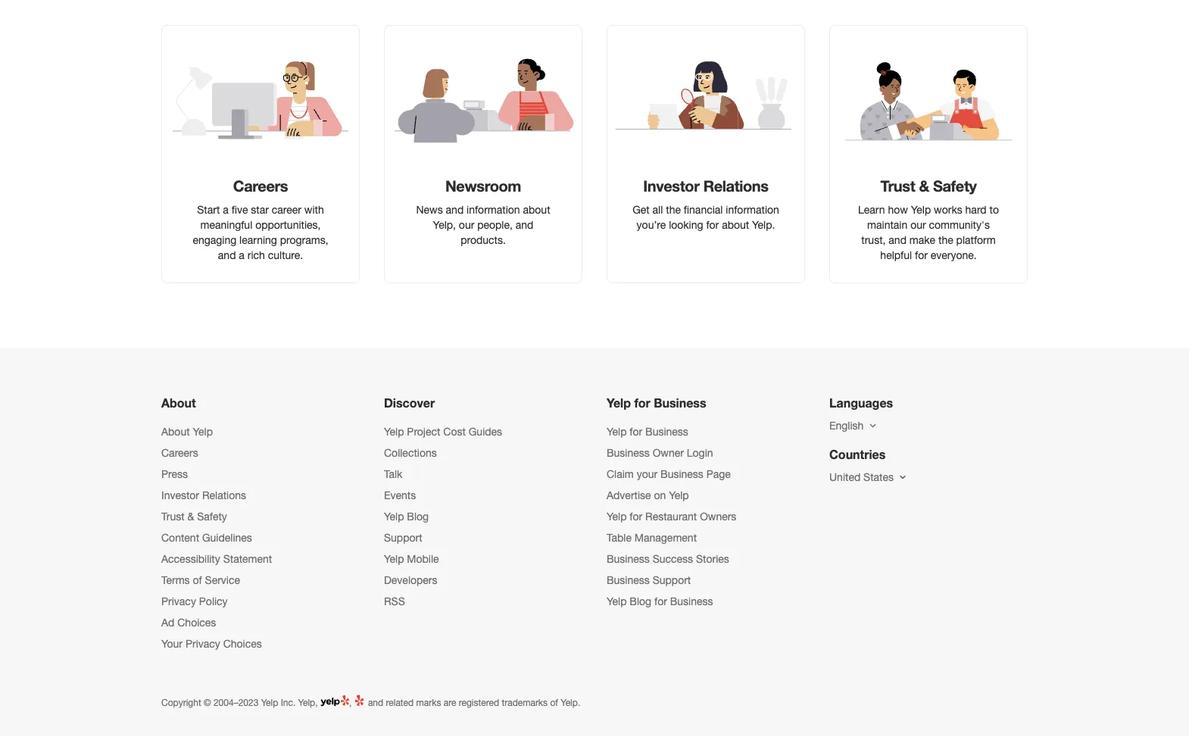 Task type: describe. For each thing, give the bounding box(es) containing it.
rss link
[[384, 595, 405, 608]]

rss
[[384, 595, 405, 608]]

for up business owner login "link"
[[630, 425, 643, 438]]

and right news
[[446, 203, 464, 216]]

1 horizontal spatial support
[[653, 574, 691, 587]]

1 vertical spatial safety
[[197, 510, 227, 523]]

news
[[416, 203, 443, 216]]

yelp. inside get all the financial information you're looking for about yelp.
[[753, 219, 776, 231]]

with
[[304, 203, 324, 216]]

table
[[607, 532, 632, 544]]

content guidelines
[[161, 532, 252, 544]]

yelp for business link
[[607, 425, 689, 438]]

0 horizontal spatial choices
[[178, 616, 216, 629]]

your
[[637, 468, 658, 480]]

content
[[161, 532, 199, 544]]

talk link
[[384, 468, 403, 480]]

yelp up claim
[[607, 425, 627, 438]]

for up yelp for business "link" on the right bottom of the page
[[635, 396, 651, 410]]

login
[[687, 447, 713, 459]]

rich
[[248, 249, 265, 261]]

and related marks are registered trademarks of yelp.
[[366, 697, 581, 708]]

business owner login
[[607, 447, 713, 459]]

terms of service link
[[161, 574, 240, 587]]

business owner login link
[[607, 447, 713, 459]]

0 horizontal spatial trust
[[161, 510, 185, 523]]

yelp project cost guides link
[[384, 425, 502, 438]]

make
[[910, 234, 936, 246]]

terms of service
[[161, 574, 240, 587]]

all
[[653, 203, 663, 216]]

stories
[[696, 553, 730, 565]]

1 yelp for business from the top
[[607, 396, 707, 410]]

yelp mobile link
[[384, 553, 439, 565]]

0 horizontal spatial investor
[[161, 489, 199, 502]]

accessibility
[[161, 553, 220, 565]]

ad
[[161, 616, 175, 629]]

business up yelp for business "link" on the right bottom of the page
[[654, 396, 707, 410]]

for inside learn how yelp works hard to maintain our community's trust, and make the platform helpful for everyone.
[[915, 249, 928, 261]]

0 horizontal spatial careers
[[161, 447, 198, 459]]

business success stories link
[[607, 553, 730, 565]]

your privacy choices link
[[161, 638, 262, 650]]

claim your business page link
[[607, 468, 731, 480]]

ad choices
[[161, 616, 216, 629]]

for inside get all the financial information you're looking for about yelp.
[[707, 219, 719, 231]]

yelp down events
[[384, 510, 404, 523]]

looking
[[669, 219, 704, 231]]

our inside learn how yelp works hard to maintain our community's trust, and make the platform helpful for everyone.
[[911, 219, 926, 231]]

collections
[[384, 447, 437, 459]]

learn
[[859, 203, 886, 216]]

1 vertical spatial privacy
[[186, 638, 220, 650]]

claim
[[607, 468, 634, 480]]

about inside get all the financial information you're looking for about yelp.
[[722, 219, 750, 231]]

yelp down business support link
[[607, 595, 627, 608]]

learn how yelp works hard to maintain our community's trust, and make the platform helpful for everyone.
[[859, 203, 999, 261]]

guidelines
[[202, 532, 252, 544]]

yelp blog link
[[384, 510, 429, 523]]

developers link
[[384, 574, 438, 587]]

1 horizontal spatial trust & safety
[[881, 177, 977, 195]]

content guidelines link
[[161, 532, 252, 544]]

blog for yelp blog for business
[[630, 595, 652, 608]]

1 vertical spatial relations
[[202, 489, 246, 502]]

©
[[204, 697, 211, 708]]

and right yelp burst image
[[368, 697, 384, 708]]

start
[[197, 203, 220, 216]]

marks
[[416, 697, 441, 708]]

culture.
[[268, 249, 303, 261]]

information inside news and information about yelp, our people, and products.
[[467, 203, 520, 216]]

careers link
[[161, 447, 198, 459]]

owner
[[653, 447, 684, 459]]

trademarks
[[502, 697, 548, 708]]

how
[[888, 203, 908, 216]]

trust,
[[862, 234, 886, 246]]

1 horizontal spatial relations
[[704, 177, 769, 195]]

1 vertical spatial of
[[550, 697, 558, 708]]

0 vertical spatial investor relations
[[644, 177, 769, 195]]

yelp project cost guides
[[384, 425, 502, 438]]

opportunities,
[[255, 219, 321, 231]]

helpful
[[881, 249, 912, 261]]

career
[[272, 203, 302, 216]]

0 vertical spatial investor
[[644, 177, 700, 195]]

statement
[[223, 553, 272, 565]]

everyone.
[[931, 249, 977, 261]]

business down table at the right bottom of page
[[607, 553, 650, 565]]

support link
[[384, 532, 423, 544]]

get
[[633, 203, 650, 216]]

2004–2023
[[214, 697, 259, 708]]

about yelp
[[161, 425, 213, 438]]

yelp for restaurant owners
[[607, 510, 737, 523]]

1 horizontal spatial choices
[[223, 638, 262, 650]]

investor relations link
[[161, 489, 246, 502]]

ad choices link
[[161, 616, 216, 629]]

1 vertical spatial &
[[188, 510, 194, 523]]

1 vertical spatial yelp,
[[298, 697, 318, 708]]

advertise
[[607, 489, 651, 502]]

our inside news and information about yelp, our people, and products.
[[459, 219, 475, 231]]

press link
[[161, 468, 188, 480]]

privacy policy link
[[161, 595, 228, 608]]

1 vertical spatial a
[[239, 249, 245, 261]]

five
[[232, 203, 248, 216]]

start a five star career with meaningful opportunities, engaging learning programs, and a rich culture.
[[193, 203, 329, 261]]

mobile
[[407, 553, 439, 565]]

platform
[[957, 234, 996, 246]]

table management link
[[607, 532, 697, 544]]

registered
[[459, 697, 499, 708]]

events link
[[384, 489, 416, 502]]

about yelp link
[[161, 425, 213, 438]]

,
[[349, 697, 354, 708]]

talk
[[384, 468, 403, 480]]

0 vertical spatial of
[[193, 574, 202, 587]]



Task type: locate. For each thing, give the bounding box(es) containing it.
relations
[[704, 177, 769, 195], [202, 489, 246, 502]]

0 horizontal spatial support
[[384, 532, 423, 544]]

relations up financial
[[704, 177, 769, 195]]

our
[[459, 219, 475, 231], [911, 219, 926, 231]]

accessibility statement link
[[161, 553, 272, 565]]

for down business support
[[655, 595, 667, 608]]

1 horizontal spatial of
[[550, 697, 558, 708]]

1 horizontal spatial the
[[939, 234, 954, 246]]

2 our from the left
[[911, 219, 926, 231]]

claim your business page
[[607, 468, 731, 480]]

0 vertical spatial yelp for business
[[607, 396, 707, 410]]

yelp up table at the right bottom of page
[[607, 510, 627, 523]]

star
[[251, 203, 269, 216]]

investor relations
[[644, 177, 769, 195], [161, 489, 246, 502]]

yelp down the support link
[[384, 553, 404, 565]]

&
[[920, 177, 930, 195], [188, 510, 194, 523]]

yelp inside learn how yelp works hard to maintain our community's trust, and make the platform helpful for everyone.
[[911, 203, 931, 216]]

yelp,
[[433, 219, 456, 231], [298, 697, 318, 708]]

1 horizontal spatial yelp,
[[433, 219, 456, 231]]

inc.
[[281, 697, 296, 708]]

for down financial
[[707, 219, 719, 231]]

the
[[666, 203, 681, 216], [939, 234, 954, 246]]

0 horizontal spatial yelp.
[[561, 697, 581, 708]]

information inside get all the financial information you're looking for about yelp.
[[726, 203, 780, 216]]

trust & safety
[[881, 177, 977, 195], [161, 510, 227, 523]]

events
[[384, 489, 416, 502]]

the inside learn how yelp works hard to maintain our community's trust, and make the platform helpful for everyone.
[[939, 234, 954, 246]]

0 vertical spatial about
[[523, 203, 551, 216]]

a left five
[[223, 203, 229, 216]]

0 vertical spatial a
[[223, 203, 229, 216]]

0 horizontal spatial &
[[188, 510, 194, 523]]

the right all
[[666, 203, 681, 216]]

2 yelp for business from the top
[[607, 425, 689, 438]]

safety up content guidelines
[[197, 510, 227, 523]]

0 horizontal spatial investor relations
[[161, 489, 246, 502]]

1 our from the left
[[459, 219, 475, 231]]

choices down privacy policy
[[178, 616, 216, 629]]

0 horizontal spatial a
[[223, 203, 229, 216]]

1 horizontal spatial information
[[726, 203, 780, 216]]

1 vertical spatial the
[[939, 234, 954, 246]]

of up privacy policy
[[193, 574, 202, 587]]

and inside learn how yelp works hard to maintain our community's trust, and make the platform helpful for everyone.
[[889, 234, 907, 246]]

0 vertical spatial support
[[384, 532, 423, 544]]

meaningful
[[200, 219, 253, 231]]

1 vertical spatial yelp.
[[561, 697, 581, 708]]

related
[[386, 697, 414, 708]]

about for about
[[161, 396, 196, 410]]

privacy down ad choices
[[186, 638, 220, 650]]

investor down press link
[[161, 489, 199, 502]]

policy
[[199, 595, 228, 608]]

the up everyone.
[[939, 234, 954, 246]]

0 horizontal spatial yelp,
[[298, 697, 318, 708]]

1 vertical spatial blog
[[630, 595, 652, 608]]

0 vertical spatial &
[[920, 177, 930, 195]]

yelp blog for business link
[[607, 595, 713, 608]]

works
[[934, 203, 963, 216]]

business up owner
[[646, 425, 689, 438]]

0 horizontal spatial our
[[459, 219, 475, 231]]

and
[[446, 203, 464, 216], [516, 219, 534, 231], [889, 234, 907, 246], [218, 249, 236, 261], [368, 697, 384, 708]]

about for about yelp
[[161, 425, 190, 438]]

trust & safety link
[[161, 510, 227, 523]]

1 vertical spatial choices
[[223, 638, 262, 650]]

investor relations up the trust & safety link
[[161, 489, 246, 502]]

yelp right how
[[911, 203, 931, 216]]

0 horizontal spatial about
[[523, 203, 551, 216]]

of right trademarks
[[550, 697, 558, 708]]

information right financial
[[726, 203, 780, 216]]

1 horizontal spatial &
[[920, 177, 930, 195]]

business up yelp blog for business link
[[607, 574, 650, 587]]

management
[[635, 532, 697, 544]]

yelp up collections
[[384, 425, 404, 438]]

0 horizontal spatial relations
[[202, 489, 246, 502]]

page
[[707, 468, 731, 480]]

financial
[[684, 203, 723, 216]]

project
[[407, 425, 441, 438]]

blog for yelp blog
[[407, 510, 429, 523]]

0 vertical spatial yelp,
[[433, 219, 456, 231]]

success
[[653, 553, 693, 565]]

people,
[[478, 219, 513, 231]]

1 vertical spatial investor relations
[[161, 489, 246, 502]]

information up people, in the top left of the page
[[467, 203, 520, 216]]

our up the make
[[911, 219, 926, 231]]

about up about yelp
[[161, 396, 196, 410]]

0 vertical spatial relations
[[704, 177, 769, 195]]

about
[[161, 396, 196, 410], [161, 425, 190, 438]]

guides
[[469, 425, 502, 438]]

trust & safety down investor relations link
[[161, 510, 227, 523]]

yelp logo image
[[320, 694, 349, 709]]

business up claim
[[607, 447, 650, 459]]

choices
[[178, 616, 216, 629], [223, 638, 262, 650]]

1 about from the top
[[161, 396, 196, 410]]

1 vertical spatial support
[[653, 574, 691, 587]]

1 horizontal spatial blog
[[630, 595, 652, 608]]

0 horizontal spatial the
[[666, 203, 681, 216]]

trust up content
[[161, 510, 185, 523]]

languages
[[830, 396, 894, 410]]

1 vertical spatial yelp for business
[[607, 425, 689, 438]]

privacy down terms
[[161, 595, 196, 608]]

0 horizontal spatial information
[[467, 203, 520, 216]]

trust up how
[[881, 177, 916, 195]]

yelp for business up yelp for business "link" on the right bottom of the page
[[607, 396, 707, 410]]

get all the financial information you're looking for about yelp.
[[633, 203, 780, 231]]

for down advertise
[[630, 510, 643, 523]]

0 horizontal spatial of
[[193, 574, 202, 587]]

for down the make
[[915, 249, 928, 261]]

business down owner
[[661, 468, 704, 480]]

blog up the support link
[[407, 510, 429, 523]]

yelp for restaurant owners link
[[607, 510, 737, 523]]

about
[[523, 203, 551, 216], [722, 219, 750, 231]]

1 horizontal spatial a
[[239, 249, 245, 261]]

careers
[[233, 177, 288, 195], [161, 447, 198, 459]]

& up learn how yelp works hard to maintain our community's trust, and make the platform helpful for everyone.
[[920, 177, 930, 195]]

yelp burst image
[[354, 694, 366, 707]]

1 horizontal spatial our
[[911, 219, 926, 231]]

0 vertical spatial safety
[[934, 177, 977, 195]]

safety
[[934, 177, 977, 195], [197, 510, 227, 523]]

0 vertical spatial choices
[[178, 616, 216, 629]]

copyright
[[161, 697, 201, 708]]

0 vertical spatial blog
[[407, 510, 429, 523]]

careers up star
[[233, 177, 288, 195]]

a
[[223, 203, 229, 216], [239, 249, 245, 261]]

0 vertical spatial the
[[666, 203, 681, 216]]

1 information from the left
[[467, 203, 520, 216]]

investor relations up financial
[[644, 177, 769, 195]]

for
[[707, 219, 719, 231], [915, 249, 928, 261], [635, 396, 651, 410], [630, 425, 643, 438], [630, 510, 643, 523], [655, 595, 667, 608]]

support
[[384, 532, 423, 544], [653, 574, 691, 587]]

yelp left inc.
[[261, 697, 278, 708]]

1 horizontal spatial yelp.
[[753, 219, 776, 231]]

business down success
[[670, 595, 713, 608]]

1 vertical spatial careers
[[161, 447, 198, 459]]

yelp up careers link
[[193, 425, 213, 438]]

blog down business support
[[630, 595, 652, 608]]

press
[[161, 468, 188, 480]]

trust & safety up works at the top
[[881, 177, 977, 195]]

0 horizontal spatial trust & safety
[[161, 510, 227, 523]]

your privacy choices
[[161, 638, 262, 650]]

1 horizontal spatial about
[[722, 219, 750, 231]]

0 vertical spatial trust & safety
[[881, 177, 977, 195]]

yelp blog for business
[[607, 595, 713, 608]]

and inside start a five star career with meaningful opportunities, engaging learning programs, and a rich culture.
[[218, 249, 236, 261]]

and up helpful at the right
[[889, 234, 907, 246]]

a left rich
[[239, 249, 245, 261]]

privacy policy
[[161, 595, 228, 608]]

and right people, in the top left of the page
[[516, 219, 534, 231]]

safety up works at the top
[[934, 177, 977, 195]]

& up content
[[188, 510, 194, 523]]

yelp blog
[[384, 510, 429, 523]]

newsroom
[[446, 177, 521, 195]]

business success stories
[[607, 553, 730, 565]]

advertise on yelp link
[[607, 489, 689, 502]]

1 vertical spatial investor
[[161, 489, 199, 502]]

0 horizontal spatial safety
[[197, 510, 227, 523]]

hard
[[966, 203, 987, 216]]

1 horizontal spatial safety
[[934, 177, 977, 195]]

table management
[[607, 532, 697, 544]]

1 horizontal spatial trust
[[881, 177, 916, 195]]

accessibility statement
[[161, 553, 272, 565]]

engaging
[[193, 234, 237, 246]]

our up products.
[[459, 219, 475, 231]]

0 vertical spatial careers
[[233, 177, 288, 195]]

yelp for business up business owner login "link"
[[607, 425, 689, 438]]

of
[[193, 574, 202, 587], [550, 697, 558, 708]]

2 information from the left
[[726, 203, 780, 216]]

the inside get all the financial information you're looking for about yelp.
[[666, 203, 681, 216]]

2 about from the top
[[161, 425, 190, 438]]

your
[[161, 638, 183, 650]]

1 vertical spatial about
[[722, 219, 750, 231]]

yelp, inside news and information about yelp, our people, and products.
[[433, 219, 456, 231]]

1 vertical spatial trust & safety
[[161, 510, 227, 523]]

and down engaging
[[218, 249, 236, 261]]

on
[[654, 489, 666, 502]]

0 vertical spatial privacy
[[161, 595, 196, 608]]

business support link
[[607, 574, 691, 587]]

service
[[205, 574, 240, 587]]

0 vertical spatial about
[[161, 396, 196, 410]]

1 vertical spatial about
[[161, 425, 190, 438]]

careers up press
[[161, 447, 198, 459]]

about inside news and information about yelp, our people, and products.
[[523, 203, 551, 216]]

0 horizontal spatial blog
[[407, 510, 429, 523]]

yelp, right inc.
[[298, 697, 318, 708]]

1 horizontal spatial investor
[[644, 177, 700, 195]]

investor up all
[[644, 177, 700, 195]]

1 horizontal spatial investor relations
[[644, 177, 769, 195]]

collections link
[[384, 447, 437, 459]]

news and information about yelp, our people, and products.
[[416, 203, 551, 246]]

privacy
[[161, 595, 196, 608], [186, 638, 220, 650]]

choices down the policy
[[223, 638, 262, 650]]

learning
[[240, 234, 277, 246]]

relations up the trust & safety link
[[202, 489, 246, 502]]

programs,
[[280, 234, 329, 246]]

support down success
[[653, 574, 691, 587]]

0 vertical spatial yelp.
[[753, 219, 776, 231]]

yelp up yelp for business "link" on the right bottom of the page
[[607, 396, 631, 410]]

1 horizontal spatial careers
[[233, 177, 288, 195]]

are
[[444, 697, 456, 708]]

0 vertical spatial trust
[[881, 177, 916, 195]]

yelp right on
[[669, 489, 689, 502]]

support down yelp blog
[[384, 532, 423, 544]]

to
[[990, 203, 999, 216]]

business
[[654, 396, 707, 410], [646, 425, 689, 438], [607, 447, 650, 459], [661, 468, 704, 480], [607, 553, 650, 565], [607, 574, 650, 587], [670, 595, 713, 608]]

business support
[[607, 574, 691, 587]]

yelp, down news
[[433, 219, 456, 231]]

yelp
[[911, 203, 931, 216], [607, 396, 631, 410], [193, 425, 213, 438], [384, 425, 404, 438], [607, 425, 627, 438], [669, 489, 689, 502], [384, 510, 404, 523], [607, 510, 627, 523], [384, 553, 404, 565], [607, 595, 627, 608], [261, 697, 278, 708]]

about up careers link
[[161, 425, 190, 438]]

restaurant
[[646, 510, 697, 523]]

maintain
[[868, 219, 908, 231]]

1 vertical spatial trust
[[161, 510, 185, 523]]

countries
[[830, 447, 886, 462]]



Task type: vqa. For each thing, say whether or not it's contained in the screenshot.
the Investor to the right
yes



